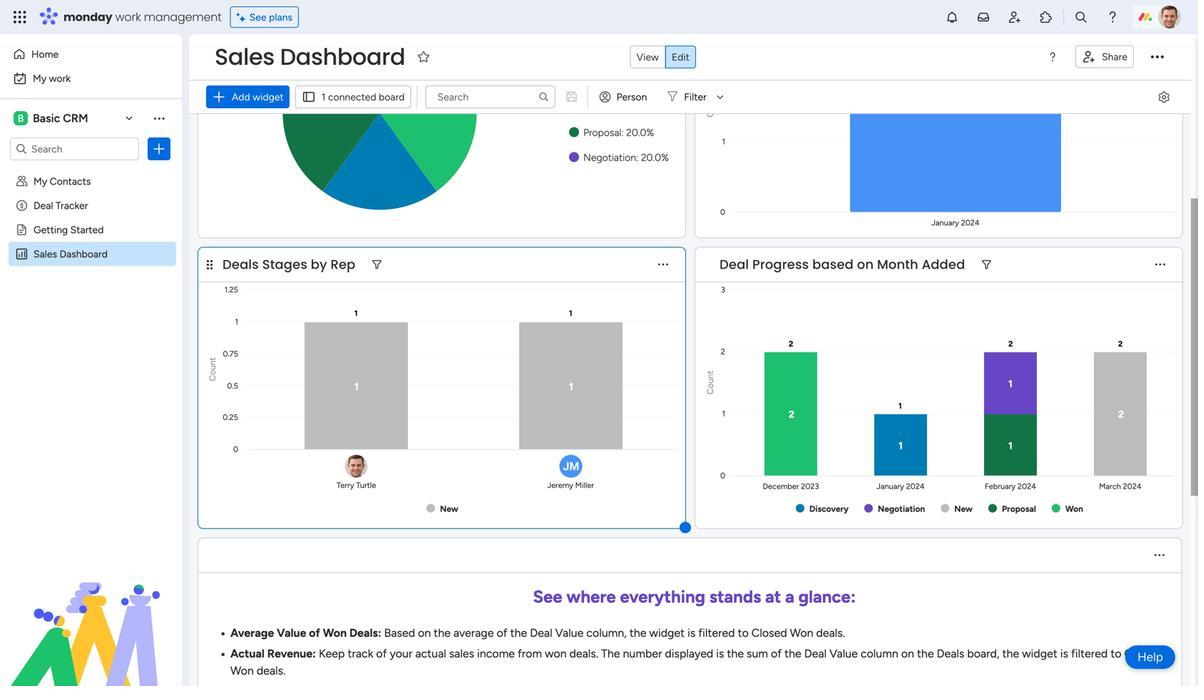 Task type: describe. For each thing, give the bounding box(es) containing it.
won down a
[[790, 627, 814, 641]]

sales dashboard banner
[[189, 34, 1191, 114]]

sales
[[449, 648, 474, 661]]

20.0% for proposal : 20.0%
[[626, 127, 654, 139]]

workspace selection element
[[14, 110, 90, 127]]

by
[[311, 256, 327, 274]]

deal inside keep track of your actual sales income from won deals. the number displayed is the sum of the deal value column on the deals board, the widget is filtered to closed won deals.
[[804, 648, 827, 661]]

work for my
[[49, 72, 71, 85]]

widget inside keep track of your actual sales income from won deals. the number displayed is the sum of the deal value column on the deals board, the widget is filtered to closed won deals.
[[1022, 648, 1058, 661]]

discovery : 20.0%
[[583, 102, 660, 114]]

stages
[[262, 256, 307, 274]]

1 horizontal spatial is
[[716, 648, 724, 661]]

income
[[477, 648, 515, 661]]

monday
[[63, 9, 112, 25]]

on inside field
[[857, 256, 874, 274]]

average
[[454, 627, 494, 641]]

40.0%
[[609, 77, 637, 89]]

dashboard inside banner
[[280, 41, 405, 73]]

deal progress based on month added
[[720, 256, 965, 274]]

month
[[877, 256, 919, 274]]

won up discovery
[[583, 77, 604, 89]]

see plans
[[249, 11, 293, 23]]

sales inside banner
[[215, 41, 274, 73]]

deal inside list box
[[34, 200, 53, 212]]

plans
[[269, 11, 293, 23]]

track
[[348, 648, 373, 661]]

my contacts
[[34, 175, 91, 188]]

see where everything stands at a glance:
[[533, 587, 856, 608]]

b
[[18, 112, 24, 124]]

1 horizontal spatial widget
[[649, 627, 685, 641]]

: for discovery
[[627, 102, 629, 114]]

public dashboard image
[[15, 248, 29, 261]]

my work
[[33, 72, 71, 85]]

negotiation
[[583, 152, 636, 164]]

won up keep
[[323, 627, 347, 641]]

20.0% for negotiation : 20.0%
[[641, 152, 669, 164]]

column
[[861, 648, 899, 661]]

getting
[[34, 224, 68, 236]]

help
[[1138, 651, 1163, 665]]

where
[[567, 587, 616, 608]]

home option
[[9, 43, 173, 66]]

home link
[[9, 43, 173, 66]]

number
[[623, 648, 662, 661]]

the up the 'from'
[[510, 627, 527, 641]]

deal tracker
[[34, 200, 88, 212]]

deal up the 'from'
[[530, 627, 553, 641]]

terry
[[337, 481, 354, 491]]

2 horizontal spatial deals.
[[816, 627, 845, 641]]

proposal : 20.0%
[[583, 127, 654, 139]]

rdw-editor text field
[[214, 581, 1175, 687]]

update feed image
[[977, 10, 991, 24]]

crm
[[63, 112, 88, 125]]

filter button
[[661, 86, 729, 108]]

Deals Stages by Rep field
[[219, 256, 359, 274]]

connected
[[328, 91, 376, 103]]

added
[[922, 256, 965, 274]]

from
[[518, 648, 542, 661]]

negotiation : 20.0%
[[583, 152, 669, 164]]

0 horizontal spatial to
[[738, 627, 749, 641]]

share
[[1102, 51, 1128, 63]]

everything
[[620, 587, 706, 608]]

1 connected board button
[[295, 86, 411, 108]]

more options image
[[1151, 50, 1164, 64]]

monday work management
[[63, 9, 222, 25]]

jeremy miller
[[547, 481, 594, 491]]

getting started
[[34, 224, 104, 236]]

see for see plans
[[249, 11, 267, 23]]

based
[[813, 256, 854, 274]]

edit
[[672, 51, 690, 63]]

jeremy
[[547, 481, 573, 491]]

search everything image
[[1074, 10, 1089, 24]]

1 connected board
[[322, 91, 405, 103]]

share button
[[1076, 45, 1134, 68]]

keep
[[319, 648, 345, 661]]

view
[[637, 51, 659, 63]]

filter
[[684, 91, 707, 103]]

workspace image
[[14, 111, 28, 126]]

sales dashboard inside banner
[[215, 41, 405, 73]]

average value of won deals: based on the average of the deal value column, the widget is filtered to closed won deals.
[[230, 627, 845, 641]]

of right sum
[[771, 648, 782, 661]]

: for negotiation
[[636, 152, 639, 164]]

see for see where everything stands at a glance:
[[533, 587, 563, 608]]

0 horizontal spatial is
[[688, 627, 696, 641]]

the right board,
[[1003, 648, 1019, 661]]

person button
[[594, 86, 656, 108]]

at
[[765, 587, 781, 608]]

view button
[[630, 46, 665, 68]]

of left your
[[376, 648, 387, 661]]

rep
[[331, 256, 356, 274]]

deals:
[[350, 627, 381, 641]]

add
[[232, 91, 250, 103]]

actual
[[230, 648, 265, 661]]

Sales Dashboard field
[[211, 41, 409, 73]]

average
[[230, 627, 274, 641]]

dapulse drag handle 3 image
[[207, 260, 213, 270]]

basic crm
[[33, 112, 88, 125]]

contacts
[[50, 175, 91, 188]]

arrow down image
[[712, 88, 729, 106]]

widget inside popup button
[[253, 91, 284, 103]]

terry turtle image
[[1158, 6, 1181, 29]]

miller
[[575, 481, 594, 491]]

0 vertical spatial filtered
[[699, 627, 735, 641]]

edit button
[[665, 46, 696, 68]]

add to favorites image
[[417, 50, 431, 64]]

settings image
[[1157, 90, 1171, 104]]

displayed
[[665, 648, 714, 661]]

Search in workspace field
[[30, 141, 119, 157]]

work for monday
[[115, 9, 141, 25]]

the left sum
[[727, 648, 744, 661]]

started
[[70, 224, 104, 236]]



Task type: locate. For each thing, give the bounding box(es) containing it.
filtered left help
[[1071, 648, 1108, 661]]

deal inside field
[[720, 256, 749, 274]]

1 vertical spatial 20.0%
[[626, 127, 654, 139]]

1 horizontal spatial see
[[533, 587, 563, 608]]

to
[[738, 627, 749, 641], [1111, 648, 1122, 661]]

1 horizontal spatial filtered
[[1071, 648, 1108, 661]]

actual revenue:
[[230, 648, 316, 661]]

sales right public dashboard image
[[34, 248, 57, 260]]

1 horizontal spatial dashboard
[[280, 41, 405, 73]]

sales dashboard inside list box
[[34, 248, 108, 260]]

my work link
[[9, 67, 173, 90]]

deals.
[[816, 627, 845, 641], [570, 648, 599, 661], [257, 665, 286, 678]]

0 vertical spatial work
[[115, 9, 141, 25]]

options image
[[152, 142, 166, 156]]

deal left progress
[[720, 256, 749, 274]]

: down discovery : 20.0%
[[622, 127, 624, 139]]

won
[[545, 648, 567, 661]]

1 vertical spatial deals.
[[570, 648, 599, 661]]

search image
[[538, 91, 550, 103]]

lottie animation element
[[0, 543, 182, 687]]

see
[[249, 11, 267, 23], [533, 587, 563, 608]]

deals. down glance:
[[816, 627, 845, 641]]

1 vertical spatial sales
[[34, 248, 57, 260]]

tracker
[[56, 200, 88, 212]]

1 vertical spatial to
[[1111, 648, 1122, 661]]

on up 'actual'
[[418, 627, 431, 641]]

sales
[[215, 41, 274, 73], [34, 248, 57, 260]]

of up keep
[[309, 627, 320, 641]]

work right monday
[[115, 9, 141, 25]]

progress
[[753, 256, 809, 274]]

filtered
[[699, 627, 735, 641], [1071, 648, 1108, 661]]

0 horizontal spatial deals
[[223, 256, 259, 274]]

won down actual
[[230, 665, 254, 678]]

turtle
[[356, 481, 376, 491]]

won : 40.0%
[[583, 77, 637, 89]]

1 vertical spatial dashboard
[[60, 248, 108, 260]]

help image
[[1106, 10, 1120, 24]]

: down 40.0%
[[627, 102, 629, 114]]

deals left board,
[[937, 648, 965, 661]]

dashboard up connected
[[280, 41, 405, 73]]

the right "column" on the bottom of page
[[917, 648, 934, 661]]

0 horizontal spatial see
[[249, 11, 267, 23]]

: for won
[[604, 77, 606, 89]]

1 horizontal spatial deals.
[[570, 648, 599, 661]]

lottie animation image
[[0, 543, 182, 687]]

2 vertical spatial 20.0%
[[641, 152, 669, 164]]

filtered inside keep track of your actual sales income from won deals. the number displayed is the sum of the deal value column on the deals board, the widget is filtered to closed won deals.
[[1071, 648, 1108, 661]]

1 vertical spatial deals
[[937, 648, 965, 661]]

list box containing my contacts
[[0, 167, 182, 459]]

my inside option
[[33, 72, 47, 85]]

proposal
[[583, 127, 622, 139]]

1 vertical spatial see
[[533, 587, 563, 608]]

1 horizontal spatial deals
[[937, 648, 965, 661]]

2 horizontal spatial on
[[901, 648, 914, 661]]

deals right dapulse drag handle 3 image
[[223, 256, 259, 274]]

keep track of your actual sales income from won deals. the number displayed is the sum of the deal value column on the deals board, the widget is filtered to closed won deals.
[[230, 648, 1163, 678]]

0 vertical spatial to
[[738, 627, 749, 641]]

list box
[[0, 167, 182, 459]]

to inside keep track of your actual sales income from won deals. the number displayed is the sum of the deal value column on the deals board, the widget is filtered to closed won deals.
[[1111, 648, 1122, 661]]

monday marketplace image
[[1039, 10, 1054, 24]]

stands
[[710, 587, 761, 608]]

:
[[604, 77, 606, 89], [627, 102, 629, 114], [622, 127, 624, 139], [636, 152, 639, 164]]

0 vertical spatial sales dashboard
[[215, 41, 405, 73]]

my for my contacts
[[34, 175, 47, 188]]

0 horizontal spatial dashboard
[[60, 248, 108, 260]]

invite members image
[[1008, 10, 1022, 24]]

0 horizontal spatial value
[[277, 627, 306, 641]]

0 vertical spatial dashboard
[[280, 41, 405, 73]]

1 vertical spatial sales dashboard
[[34, 248, 108, 260]]

widget
[[253, 91, 284, 103], [649, 627, 685, 641], [1022, 648, 1058, 661]]

on inside keep track of your actual sales income from won deals. the number displayed is the sum of the deal value column on the deals board, the widget is filtered to closed won deals.
[[901, 648, 914, 661]]

deal up getting
[[34, 200, 53, 212]]

: left 40.0%
[[604, 77, 606, 89]]

2 vertical spatial deals.
[[257, 665, 286, 678]]

of up "income"
[[497, 627, 508, 641]]

my for my work
[[33, 72, 47, 85]]

value
[[277, 627, 306, 641], [555, 627, 584, 641], [830, 648, 858, 661]]

0 horizontal spatial on
[[418, 627, 431, 641]]

sales dashboard up 1
[[215, 41, 405, 73]]

on
[[857, 256, 874, 274], [418, 627, 431, 641], [901, 648, 914, 661]]

closed inside keep track of your actual sales income from won deals. the number displayed is the sum of the deal value column on the deals board, the widget is filtered to closed won deals.
[[1125, 648, 1160, 661]]

1 horizontal spatial value
[[555, 627, 584, 641]]

filtered up displayed in the bottom right of the page
[[699, 627, 735, 641]]

Filter dashboard by text search field
[[425, 86, 555, 108]]

to up sum
[[738, 627, 749, 641]]

board,
[[967, 648, 1000, 661]]

0 vertical spatial on
[[857, 256, 874, 274]]

a
[[785, 587, 795, 608]]

20.0%
[[632, 102, 660, 114], [626, 127, 654, 139], [641, 152, 669, 164]]

management
[[144, 9, 222, 25]]

see left plans
[[249, 11, 267, 23]]

workspace options image
[[152, 111, 166, 125]]

is
[[688, 627, 696, 641], [716, 648, 724, 661], [1061, 648, 1069, 661]]

person
[[617, 91, 647, 103]]

sales dashboard down getting started
[[34, 248, 108, 260]]

0 vertical spatial deals.
[[816, 627, 845, 641]]

0 horizontal spatial widget
[[253, 91, 284, 103]]

widget up displayed in the bottom right of the page
[[649, 627, 685, 641]]

more dots image
[[658, 260, 668, 270], [1156, 260, 1166, 270], [1155, 551, 1165, 561]]

the
[[601, 648, 620, 661]]

0 horizontal spatial filtered
[[699, 627, 735, 641]]

1 vertical spatial filtered
[[1071, 648, 1108, 661]]

won inside keep track of your actual sales income from won deals. the number displayed is the sum of the deal value column on the deals board, the widget is filtered to closed won deals.
[[230, 665, 254, 678]]

1 horizontal spatial work
[[115, 9, 141, 25]]

1
[[322, 91, 326, 103]]

of
[[309, 627, 320, 641], [497, 627, 508, 641], [376, 648, 387, 661], [771, 648, 782, 661]]

: down proposal : 20.0%
[[636, 152, 639, 164]]

widget right 'add'
[[253, 91, 284, 103]]

option
[[0, 169, 182, 172]]

see inside rdw-editor text box
[[533, 587, 563, 608]]

help button
[[1126, 646, 1176, 670]]

: for proposal
[[622, 127, 624, 139]]

deals inside keep track of your actual sales income from won deals. the number displayed is the sum of the deal value column on the deals board, the widget is filtered to closed won deals.
[[937, 648, 965, 661]]

0 vertical spatial widget
[[253, 91, 284, 103]]

deals. down "actual revenue:"
[[257, 665, 286, 678]]

select product image
[[13, 10, 27, 24]]

20.0% down proposal : 20.0%
[[641, 152, 669, 164]]

widget right board,
[[1022, 648, 1058, 661]]

sales up add widget popup button
[[215, 41, 274, 73]]

sales inside list box
[[34, 248, 57, 260]]

add widget
[[232, 91, 284, 103]]

0 vertical spatial sales
[[215, 41, 274, 73]]

discovery
[[583, 102, 627, 114]]

value inside keep track of your actual sales income from won deals. the number displayed is the sum of the deal value column on the deals board, the widget is filtered to closed won deals.
[[830, 648, 858, 661]]

Deal Progress based on Month Added field
[[716, 256, 969, 274]]

deals stages by rep
[[223, 256, 356, 274]]

dashboard
[[280, 41, 405, 73], [60, 248, 108, 260]]

value left "column" on the bottom of page
[[830, 648, 858, 661]]

on right based
[[857, 256, 874, 274]]

the up 'actual'
[[434, 627, 451, 641]]

1 vertical spatial my
[[34, 175, 47, 188]]

dashboard inside list box
[[60, 248, 108, 260]]

terry turtle
[[337, 481, 376, 491]]

0 horizontal spatial sales
[[34, 248, 57, 260]]

0 vertical spatial 20.0%
[[632, 102, 660, 114]]

display modes group
[[630, 46, 696, 68]]

2 vertical spatial on
[[901, 648, 914, 661]]

basic
[[33, 112, 60, 125]]

2 horizontal spatial is
[[1061, 648, 1069, 661]]

based
[[384, 627, 415, 641]]

menu image
[[1047, 51, 1059, 63]]

revenue:
[[267, 648, 316, 661]]

0 vertical spatial deals
[[223, 256, 259, 274]]

see up average value of won deals: based on the average of the deal value column, the widget is filtered to closed won deals. at the bottom of the page
[[533, 587, 563, 608]]

the right sum
[[785, 648, 802, 661]]

won
[[583, 77, 604, 89], [323, 627, 347, 641], [790, 627, 814, 641], [230, 665, 254, 678]]

public board image
[[15, 223, 29, 237]]

my left 'contacts'
[[34, 175, 47, 188]]

deal
[[34, 200, 53, 212], [720, 256, 749, 274], [530, 627, 553, 641], [804, 648, 827, 661]]

add widget button
[[206, 86, 289, 108]]

to left help
[[1111, 648, 1122, 661]]

work inside option
[[49, 72, 71, 85]]

sum
[[747, 648, 768, 661]]

your
[[390, 648, 413, 661]]

deal right sum
[[804, 648, 827, 661]]

2 horizontal spatial value
[[830, 648, 858, 661]]

dashboard down started
[[60, 248, 108, 260]]

0 vertical spatial see
[[249, 11, 267, 23]]

sales dashboard
[[215, 41, 405, 73], [34, 248, 108, 260]]

see plans button
[[230, 6, 299, 28]]

deals inside field
[[223, 256, 259, 274]]

on right "column" on the bottom of page
[[901, 648, 914, 661]]

0 vertical spatial closed
[[752, 627, 787, 641]]

0 vertical spatial my
[[33, 72, 47, 85]]

2 horizontal spatial widget
[[1022, 648, 1058, 661]]

work down home at left
[[49, 72, 71, 85]]

1 horizontal spatial to
[[1111, 648, 1122, 661]]

1 horizontal spatial sales
[[215, 41, 274, 73]]

20.0% down 40.0%
[[632, 102, 660, 114]]

0 horizontal spatial sales dashboard
[[34, 248, 108, 260]]

home
[[31, 48, 59, 60]]

my
[[33, 72, 47, 85], [34, 175, 47, 188]]

actual
[[415, 648, 446, 661]]

value up the revenue:
[[277, 627, 306, 641]]

1 vertical spatial on
[[418, 627, 431, 641]]

see inside button
[[249, 11, 267, 23]]

0 horizontal spatial closed
[[752, 627, 787, 641]]

0 horizontal spatial work
[[49, 72, 71, 85]]

2 vertical spatial widget
[[1022, 648, 1058, 661]]

1 vertical spatial work
[[49, 72, 71, 85]]

1 vertical spatial closed
[[1125, 648, 1160, 661]]

board
[[379, 91, 405, 103]]

1 vertical spatial widget
[[649, 627, 685, 641]]

20.0% up negotiation : 20.0% on the top of page
[[626, 127, 654, 139]]

20.0% for discovery : 20.0%
[[632, 102, 660, 114]]

my down home at left
[[33, 72, 47, 85]]

my work option
[[9, 67, 173, 90]]

the up number
[[630, 627, 647, 641]]

notifications image
[[945, 10, 959, 24]]

the
[[434, 627, 451, 641], [510, 627, 527, 641], [630, 627, 647, 641], [727, 648, 744, 661], [785, 648, 802, 661], [917, 648, 934, 661], [1003, 648, 1019, 661]]

column,
[[587, 627, 627, 641]]

0 horizontal spatial deals.
[[257, 665, 286, 678]]

deals. left the on the bottom right of the page
[[570, 648, 599, 661]]

glance:
[[799, 587, 856, 608]]

1 horizontal spatial closed
[[1125, 648, 1160, 661]]

1 horizontal spatial sales dashboard
[[215, 41, 405, 73]]

deals
[[223, 256, 259, 274], [937, 648, 965, 661]]

None search field
[[425, 86, 555, 108]]

work
[[115, 9, 141, 25], [49, 72, 71, 85]]

value up "won"
[[555, 627, 584, 641]]

1 horizontal spatial on
[[857, 256, 874, 274]]



Task type: vqa. For each thing, say whether or not it's contained in the screenshot.
arrow down image
yes



